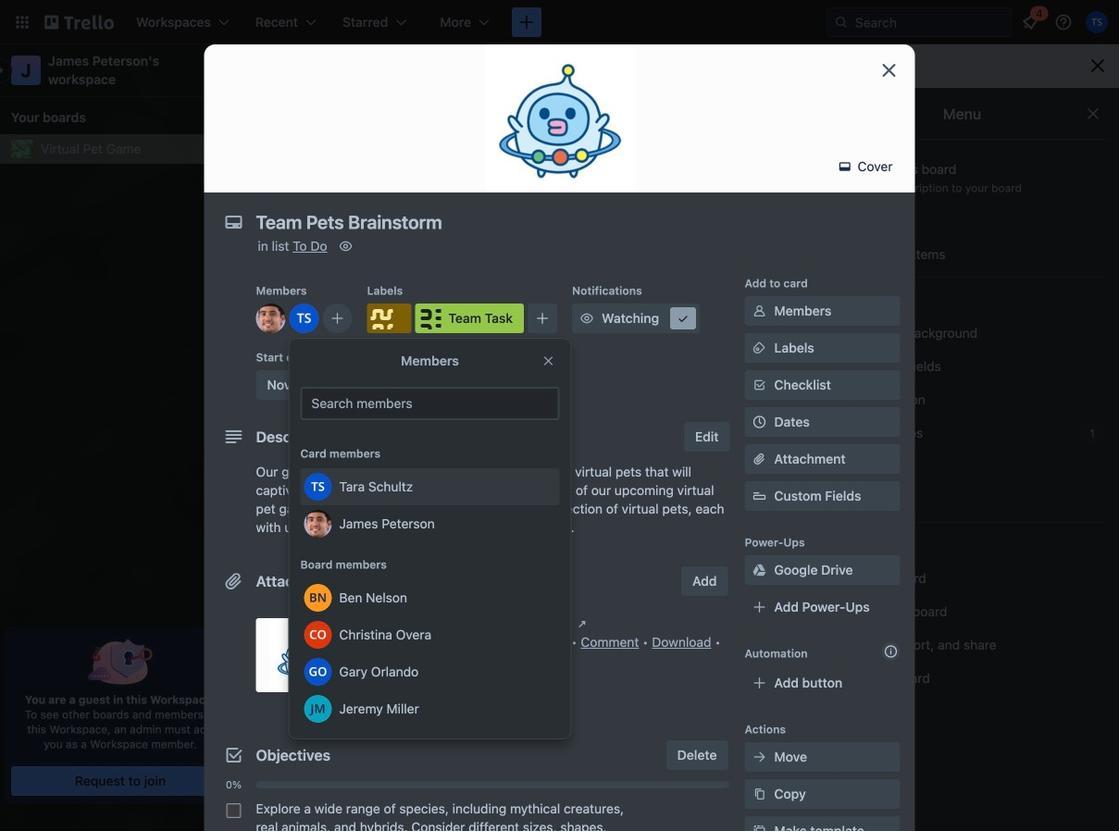 Task type: locate. For each thing, give the bounding box(es) containing it.
1 horizontal spatial color: bold lime, title: "team task" element
[[415, 304, 524, 333]]

Search members text field
[[300, 387, 560, 420]]

tara schultz (taraschultz7) image
[[1086, 11, 1108, 33], [567, 134, 593, 160], [289, 304, 319, 333], [304, 473, 332, 501]]

gary orlando (garyorlando) image
[[304, 658, 332, 686]]

0 horizontal spatial james peterson (jamespeterson93) image
[[256, 304, 286, 333]]

james peterson (jamespeterson93) image up ben nelson (bennelson96) icon
[[304, 510, 332, 538]]

1 horizontal spatial james peterson (jamespeterson93) image
[[304, 510, 332, 538]]

tara schultz (taraschultz7) image left the add members to card 'icon'
[[289, 304, 319, 333]]

1 horizontal spatial christina overa (christinaovera) image
[[616, 134, 641, 160]]

james peterson (jamespeterson93) image
[[664, 134, 690, 160], [256, 304, 286, 333], [304, 510, 332, 538]]

add members to card image
[[330, 309, 345, 328]]

0 vertical spatial christina overa (christinaovera) image
[[616, 134, 641, 160]]

christina overa (christinaovera) image
[[616, 134, 641, 160], [304, 621, 332, 649]]

sm image
[[750, 302, 769, 320], [750, 339, 769, 357], [828, 391, 846, 409], [828, 424, 846, 443], [828, 457, 846, 476], [828, 491, 846, 509], [899, 536, 917, 555], [750, 561, 769, 580], [375, 678, 393, 696], [750, 748, 769, 767], [750, 822, 769, 832]]

4 notifications image
[[1019, 11, 1042, 33]]

2 horizontal spatial james peterson (jamespeterson93) image
[[664, 134, 690, 160]]

0 horizontal spatial christina overa (christinaovera) image
[[304, 621, 332, 649]]

1 vertical spatial james peterson (jamespeterson93) image
[[256, 304, 286, 333]]

jeremy miller (jeremymiller198) image
[[304, 695, 332, 723]]

None text field
[[247, 206, 858, 239]]

search image
[[834, 15, 849, 30]]

1 vertical spatial christina overa (christinaovera) image
[[304, 621, 332, 649]]

open information menu image
[[1055, 13, 1073, 31]]

color: bold lime, title: "team task" element
[[415, 304, 524, 333], [311, 508, 348, 516]]

None checkbox
[[226, 804, 241, 819]]

0 horizontal spatial color: bold lime, title: "team task" element
[[311, 508, 348, 516]]

james peterson (jamespeterson93) image left the add members to card 'icon'
[[256, 304, 286, 333]]

color: bold lime, title: "team task" element right color: yellow, title: none icon
[[311, 508, 348, 516]]

sm image
[[836, 157, 854, 176], [337, 237, 355, 256], [828, 291, 846, 309], [578, 309, 596, 328], [674, 309, 693, 328], [828, 536, 846, 555], [828, 569, 846, 588], [828, 603, 846, 621], [573, 615, 592, 633], [828, 669, 846, 688], [750, 785, 769, 804]]

tara schultz (taraschultz7) image left gary orlando (garyorlando) icon
[[567, 134, 593, 160]]

color: bold lime, title: "team task" element right color: yellow, title: none image
[[415, 304, 524, 333]]

ben nelson (bennelson96) image
[[591, 134, 617, 160]]

close dialog image
[[878, 59, 901, 81]]

james peterson (jamespeterson93) image right ben nelson (bennelson96) image
[[664, 134, 690, 160]]

2 vertical spatial james peterson (jamespeterson93) image
[[304, 510, 332, 538]]

1 vertical spatial color: bold lime, title: "team task" element
[[311, 508, 348, 516]]



Task type: describe. For each thing, give the bounding box(es) containing it.
primary element
[[0, 0, 1119, 44]]

tara schultz (taraschultz7) image up color: yellow, title: none icon
[[304, 473, 332, 501]]

workspace navigation collapse icon image
[[202, 57, 228, 83]]

0 vertical spatial james peterson (jamespeterson93) image
[[664, 134, 690, 160]]

color: yellow, title: none image
[[270, 508, 307, 516]]

gary orlando (garyorlando) image
[[640, 134, 666, 160]]

color: yellow, title: none image
[[367, 304, 412, 333]]

Search field
[[849, 9, 1011, 35]]

your boards with 1 items element
[[11, 106, 220, 129]]

james peterson (jamespeterson93) image
[[441, 594, 463, 616]]

create board or workspace image
[[518, 13, 536, 31]]

tara schultz (taraschultz7) image right open information menu icon
[[1086, 11, 1108, 33]]

ben nelson (bennelson96) image
[[304, 584, 332, 612]]

tara schultz (taraschultz7) image
[[467, 594, 489, 616]]

0 vertical spatial color: bold lime, title: "team task" element
[[415, 304, 524, 333]]



Task type: vqa. For each thing, say whether or not it's contained in the screenshot.
the Primary ELEMENT
yes



